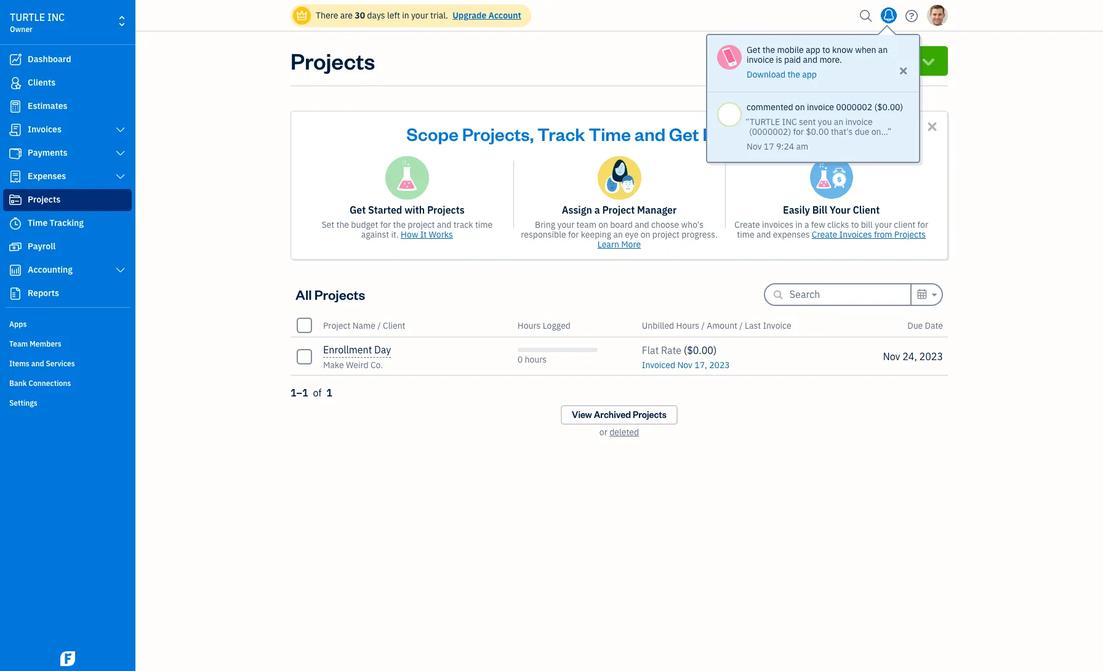 Task type: locate. For each thing, give the bounding box(es) containing it.
project image
[[8, 194, 23, 206]]

chevron large down image for invoices
[[115, 125, 126, 135]]

of
[[313, 387, 322, 399]]

2 horizontal spatial your
[[875, 219, 892, 230]]

1 horizontal spatial hours
[[676, 320, 700, 331]]

an inside get the mobile app to know when an invoice is paid and more. download the app
[[878, 44, 888, 55]]

nov down (
[[677, 359, 693, 370]]

0 vertical spatial an
[[878, 44, 888, 55]]

notifications image
[[879, 3, 899, 28]]

accounting
[[28, 264, 73, 275]]

0 horizontal spatial nov
[[677, 359, 693, 370]]

chevron large down image up expenses link
[[115, 148, 126, 158]]

0 horizontal spatial an
[[613, 229, 623, 240]]

1 horizontal spatial invoice
[[807, 102, 834, 113]]

and left track on the left of the page
[[437, 219, 452, 230]]

get left paid on the top of page
[[669, 122, 699, 145]]

2023 right 24,
[[920, 350, 943, 362]]

1 vertical spatial turtle
[[750, 116, 780, 127]]

calendar image
[[917, 287, 928, 301]]

invoiced nov 17, 2023 link
[[642, 359, 730, 370]]

1 vertical spatial an
[[834, 116, 844, 127]]

apps
[[9, 320, 27, 329]]

how it works
[[401, 229, 453, 240]]

0 horizontal spatial invoices
[[28, 124, 62, 135]]

chevron large down image inside accounting link
[[115, 265, 126, 275]]

chevron large down image up payments link
[[115, 125, 126, 135]]

search image
[[856, 6, 876, 25]]

keeping
[[581, 229, 611, 240]]

app
[[806, 44, 820, 55], [802, 69, 817, 80]]

1 horizontal spatial client
[[853, 204, 880, 216]]

0 horizontal spatial time
[[475, 219, 493, 230]]

0 vertical spatial to
[[823, 44, 830, 55]]

reports link
[[3, 283, 132, 305]]

2 chevron large down image from the top
[[115, 172, 126, 182]]

2 horizontal spatial get
[[747, 44, 761, 55]]

get started with projects
[[350, 204, 465, 216]]

on right team
[[599, 219, 608, 230]]

0 vertical spatial get
[[747, 44, 761, 55]]

0 horizontal spatial invoice
[[747, 54, 774, 65]]

0 horizontal spatial time
[[28, 217, 48, 228]]

in right left
[[402, 10, 409, 21]]

invoices link
[[3, 119, 132, 141]]

1 vertical spatial to
[[851, 219, 859, 230]]

invoices
[[762, 219, 794, 230]]

turtle up owner
[[10, 11, 45, 23]]

nov left 17
[[747, 141, 762, 152]]

name
[[353, 320, 376, 331]]

due
[[855, 126, 870, 137]]

1 horizontal spatial in
[[796, 219, 803, 230]]

and inside the "main" "element"
[[31, 359, 44, 368]]

for inside commented on invoice 0000002 ($0.00) " turtle inc sent you an invoice (0000002) for $0.00 that's due on … " nov 17 9:24 am
[[793, 126, 804, 137]]

0 vertical spatial a
[[595, 204, 600, 216]]

0 horizontal spatial inc
[[47, 11, 65, 23]]

1 hours from the left
[[518, 320, 541, 331]]

inc inside turtle inc owner
[[47, 11, 65, 23]]

24,
[[903, 350, 917, 362]]

2 / from the left
[[702, 320, 705, 331]]

clicks
[[827, 219, 849, 230]]

day
[[374, 344, 391, 356]]

for right client
[[918, 219, 928, 230]]

members
[[30, 339, 61, 348]]

in inside create invoices in a few clicks to bill your client for time and expenses
[[796, 219, 803, 230]]

2 horizontal spatial an
[[878, 44, 888, 55]]

time inside create invoices in a few clicks to bill your client for time and expenses
[[737, 229, 755, 240]]

nov inside commented on invoice 0000002 ($0.00) " turtle inc sent you an invoice (0000002) for $0.00 that's due on … " nov 17 9:24 am
[[747, 141, 762, 152]]

/ left amount button
[[702, 320, 705, 331]]

to left 'know'
[[823, 44, 830, 55]]

$0.00
[[806, 126, 829, 137], [687, 344, 713, 356]]

project down with at the left
[[408, 219, 435, 230]]

clients
[[28, 77, 56, 88]]

enrollment
[[323, 344, 372, 356]]

0 horizontal spatial a
[[595, 204, 600, 216]]

…
[[881, 126, 888, 137]]

for
[[793, 126, 804, 137], [380, 219, 391, 230], [918, 219, 928, 230], [568, 229, 579, 240]]

inc up dashboard
[[47, 11, 65, 23]]

get inside get the mobile app to know when an invoice is paid and more. download the app
[[747, 44, 761, 55]]

your
[[411, 10, 428, 21], [557, 219, 575, 230], [875, 219, 892, 230]]

2023 inside flat rate ( $0.00 ) invoiced nov 17, 2023
[[709, 359, 730, 370]]

from
[[874, 229, 892, 240]]

1 vertical spatial inc
[[782, 116, 797, 127]]

client for easily bill your client
[[853, 204, 880, 216]]

time up 'assign a project manager' image
[[589, 122, 631, 145]]

more.
[[820, 54, 842, 65]]

1 horizontal spatial /
[[702, 320, 705, 331]]

get up budget
[[350, 204, 366, 216]]

freshbooks image
[[58, 651, 78, 666]]

and right board at the top right
[[635, 219, 649, 230]]

responsible
[[521, 229, 566, 240]]

projects down expenses at top
[[28, 194, 60, 205]]

turtle inside turtle inc owner
[[10, 11, 45, 23]]

1 horizontal spatial get
[[669, 122, 699, 145]]

nov 24, 2023
[[883, 350, 943, 362]]

clients link
[[3, 72, 132, 94]]

client up bill
[[853, 204, 880, 216]]

unbilled hours / amount / last invoice
[[642, 320, 792, 331]]

close image
[[898, 63, 909, 78]]

client
[[853, 204, 880, 216], [383, 320, 405, 331]]

project
[[602, 204, 635, 216], [323, 320, 351, 331]]

2 vertical spatial an
[[613, 229, 623, 240]]

chevron large down image
[[115, 148, 126, 158], [115, 265, 126, 275]]

project up enrollment
[[323, 320, 351, 331]]

/
[[378, 320, 381, 331], [702, 320, 705, 331], [740, 320, 743, 331]]

0 vertical spatial app
[[806, 44, 820, 55]]

time right track on the left of the page
[[475, 219, 493, 230]]

with
[[405, 204, 425, 216]]

logged
[[543, 320, 571, 331]]

money image
[[8, 241, 23, 253]]

$0.00 up 17,
[[687, 344, 713, 356]]

1 vertical spatial get
[[669, 122, 699, 145]]

1 horizontal spatial time
[[589, 122, 631, 145]]

0 horizontal spatial /
[[378, 320, 381, 331]]

turtle inc owner
[[10, 11, 65, 34]]

app down mobile
[[802, 69, 817, 80]]

0 horizontal spatial project
[[323, 320, 351, 331]]

turtle down commented
[[750, 116, 780, 127]]

1 horizontal spatial project
[[652, 229, 680, 240]]

weird
[[346, 360, 369, 371]]

2 horizontal spatial nov
[[883, 350, 900, 362]]

for up am
[[793, 126, 804, 137]]

project
[[408, 219, 435, 230], [652, 229, 680, 240]]

0 horizontal spatial turtle
[[10, 11, 45, 23]]

for left keeping
[[568, 229, 579, 240]]

time
[[475, 219, 493, 230], [737, 229, 755, 240]]

chevron large down image inside expenses link
[[115, 172, 126, 182]]

track
[[454, 219, 473, 230]]

create down bill
[[812, 229, 837, 240]]

payment image
[[8, 147, 23, 159]]

1 horizontal spatial time
[[737, 229, 755, 240]]

create invoices from projects
[[812, 229, 926, 240]]

flat rate ( $0.00 ) invoiced nov 17, 2023
[[642, 344, 730, 370]]

1 horizontal spatial project
[[602, 204, 635, 216]]

1 vertical spatial invoices
[[839, 229, 872, 240]]

projects up track on the left of the page
[[427, 204, 465, 216]]

2 horizontal spatial invoice
[[846, 116, 873, 127]]

1 horizontal spatial turtle
[[750, 116, 780, 127]]

app right mobile
[[806, 44, 820, 55]]

30
[[355, 10, 365, 21]]

2 chevron large down image from the top
[[115, 265, 126, 275]]

and right items on the left of the page
[[31, 359, 44, 368]]

amount
[[707, 320, 738, 331]]

0 vertical spatial invoice
[[747, 54, 774, 65]]

create
[[735, 219, 760, 230], [812, 229, 837, 240]]

invoice up "download"
[[747, 54, 774, 65]]

0 vertical spatial invoices
[[28, 124, 62, 135]]

1 horizontal spatial inc
[[782, 116, 797, 127]]

create inside create invoices in a few clicks to bill your client for time and expenses
[[735, 219, 760, 230]]

0 horizontal spatial in
[[402, 10, 409, 21]]

1 vertical spatial chevron large down image
[[115, 172, 126, 182]]

close image
[[925, 119, 940, 134]]

invoices up payments
[[28, 124, 62, 135]]

nov inside nov 24, 2023 link
[[883, 350, 900, 362]]

2 vertical spatial get
[[350, 204, 366, 216]]

$0.00 up am
[[806, 126, 829, 137]]

0 horizontal spatial $0.00
[[687, 344, 713, 356]]

1 horizontal spatial $0.00
[[806, 126, 829, 137]]

project name / client
[[323, 320, 405, 331]]

1 horizontal spatial a
[[805, 219, 809, 230]]

project inside assign a project manager bring your team on board and choose who's responsible for keeping an eye on project progress. learn more
[[602, 204, 635, 216]]

commented on invoice 0000002 ($0.00) " turtle inc sent you an invoice (0000002) for $0.00 that's due on … " nov 17 9:24 am
[[746, 102, 903, 152]]

caretdown image
[[930, 287, 937, 302]]

projects link
[[3, 189, 132, 211]]

1 chevron large down image from the top
[[115, 148, 126, 158]]

invoices left from
[[839, 229, 872, 240]]

hours up (
[[676, 320, 700, 331]]

(
[[684, 344, 687, 356]]

0 vertical spatial chevron large down image
[[115, 148, 126, 158]]

time inside set the budget for the project and track time against it.
[[475, 219, 493, 230]]

0 vertical spatial inc
[[47, 11, 65, 23]]

2 vertical spatial invoice
[[846, 116, 873, 127]]

/ for amount
[[702, 320, 705, 331]]

(0000002)
[[749, 126, 791, 137]]

payroll link
[[3, 236, 132, 258]]

chevron large down image for accounting
[[115, 265, 126, 275]]

0 horizontal spatial hours
[[518, 320, 541, 331]]

1 vertical spatial $0.00
[[687, 344, 713, 356]]

projects right from
[[894, 229, 926, 240]]

your right bill
[[875, 219, 892, 230]]

for inside set the budget for the project and track time against it.
[[380, 219, 391, 230]]

1 vertical spatial client
[[383, 320, 405, 331]]

board
[[610, 219, 633, 230]]

1 vertical spatial a
[[805, 219, 809, 230]]

eye
[[625, 229, 639, 240]]

1 horizontal spatial to
[[851, 219, 859, 230]]

0 horizontal spatial client
[[383, 320, 405, 331]]

an right when
[[878, 44, 888, 55]]

an inside commented on invoice 0000002 ($0.00) " turtle inc sent you an invoice (0000002) for $0.00 that's due on … " nov 17 9:24 am
[[834, 116, 844, 127]]

$0.00 inside flat rate ( $0.00 ) invoiced nov 17, 2023
[[687, 344, 713, 356]]

0 vertical spatial client
[[853, 204, 880, 216]]

1 horizontal spatial create
[[812, 229, 837, 240]]

time right timer image
[[28, 217, 48, 228]]

your left trial.
[[411, 10, 428, 21]]

in down easily
[[796, 219, 803, 230]]

apps link
[[3, 315, 132, 333]]

0 vertical spatial turtle
[[10, 11, 45, 23]]

1 / from the left
[[378, 320, 381, 331]]

project up board at the top right
[[602, 204, 635, 216]]

dashboard link
[[3, 49, 132, 71]]

download
[[747, 69, 786, 80]]

0 vertical spatial project
[[602, 204, 635, 216]]

a up team
[[595, 204, 600, 216]]

your inside assign a project manager bring your team on board and choose who's responsible for keeping an eye on project progress. learn more
[[557, 219, 575, 230]]

get left is
[[747, 44, 761, 55]]

on right eye
[[641, 229, 650, 240]]

invoice image
[[8, 124, 23, 136]]

an left eye
[[613, 229, 623, 240]]

few
[[811, 219, 825, 230]]

chevron large down image up projects "link"
[[115, 172, 126, 182]]

a inside assign a project manager bring your team on board and choose who's responsible for keeping an eye on project progress. learn more
[[595, 204, 600, 216]]

days
[[367, 10, 385, 21]]

1 horizontal spatial nov
[[747, 141, 762, 152]]

commented
[[747, 102, 793, 113]]

your inside create invoices in a few clicks to bill your client for time and expenses
[[875, 219, 892, 230]]

and inside assign a project manager bring your team on board and choose who's responsible for keeping an eye on project progress. learn more
[[635, 219, 649, 230]]

there are 30 days left in your trial. upgrade account
[[316, 10, 521, 21]]

0 horizontal spatial 2023
[[709, 359, 730, 370]]

chevrondown image
[[920, 52, 937, 70]]

more
[[621, 239, 641, 250]]

your down assign
[[557, 219, 575, 230]]

time left invoices
[[737, 229, 755, 240]]

nov left 24,
[[883, 350, 900, 362]]

0 horizontal spatial get
[[350, 204, 366, 216]]

0 horizontal spatial create
[[735, 219, 760, 230]]

an right you
[[834, 116, 844, 127]]

the
[[763, 44, 775, 55], [788, 69, 800, 80], [336, 219, 349, 230], [393, 219, 406, 230]]

create left invoices
[[735, 219, 760, 230]]

hours left logged in the top of the page
[[518, 320, 541, 331]]

project down manager at top
[[652, 229, 680, 240]]

1 horizontal spatial your
[[557, 219, 575, 230]]

bank connections
[[9, 379, 71, 388]]

1 horizontal spatial 2023
[[920, 350, 943, 362]]

payments
[[28, 147, 67, 158]]

items
[[9, 359, 29, 368]]

projects down 'there'
[[291, 46, 375, 75]]

invoice down 0000002
[[846, 116, 873, 127]]

nov inside flat rate ( $0.00 ) invoiced nov 17, 2023
[[677, 359, 693, 370]]

for left it.
[[380, 219, 391, 230]]

0 vertical spatial $0.00
[[806, 126, 829, 137]]

inc left the sent
[[782, 116, 797, 127]]

0 horizontal spatial to
[[823, 44, 830, 55]]

bank connections link
[[3, 374, 132, 392]]

account
[[489, 10, 521, 21]]

a left few at the top right of the page
[[805, 219, 809, 230]]

1 vertical spatial chevron large down image
[[115, 265, 126, 275]]

2 horizontal spatial /
[[740, 320, 743, 331]]

chevron large down image down "payroll" link
[[115, 265, 126, 275]]

/ left client button
[[378, 320, 381, 331]]

1 vertical spatial in
[[796, 219, 803, 230]]

rate
[[661, 344, 682, 356]]

chevron large down image
[[115, 125, 126, 135], [115, 172, 126, 182]]

that's
[[831, 126, 853, 137]]

client up day
[[383, 320, 405, 331]]

0 vertical spatial time
[[589, 122, 631, 145]]

0 horizontal spatial your
[[411, 10, 428, 21]]

on
[[795, 102, 805, 113], [872, 126, 881, 137], [599, 219, 608, 230], [641, 229, 650, 240]]

1 chevron large down image from the top
[[115, 125, 126, 135]]

2023 down )
[[709, 359, 730, 370]]

an
[[878, 44, 888, 55], [834, 116, 844, 127], [613, 229, 623, 240]]

estimate image
[[8, 100, 23, 113]]

1 vertical spatial time
[[28, 217, 48, 228]]

turtle inside commented on invoice 0000002 ($0.00) " turtle inc sent you an invoice (0000002) for $0.00 that's due on … " nov 17 9:24 am
[[750, 116, 780, 127]]

for inside create invoices in a few clicks to bill your client for time and expenses
[[918, 219, 928, 230]]

/ left last
[[740, 320, 743, 331]]

and left expenses
[[757, 229, 771, 240]]

get
[[747, 44, 761, 55], [669, 122, 699, 145], [350, 204, 366, 216]]

projects up deleted
[[633, 409, 667, 420]]

0 horizontal spatial project
[[408, 219, 435, 230]]

to left bill
[[851, 219, 859, 230]]

dashboard
[[28, 54, 71, 65]]

invoice up you
[[807, 102, 834, 113]]

0 vertical spatial chevron large down image
[[115, 125, 126, 135]]

2 hours from the left
[[676, 320, 700, 331]]

and right paid
[[803, 54, 818, 65]]

)
[[713, 344, 717, 356]]

1 horizontal spatial an
[[834, 116, 844, 127]]

9:24
[[776, 141, 794, 152]]

projects inside "link"
[[28, 194, 60, 205]]



Task type: describe. For each thing, give the bounding box(es) containing it.
am
[[796, 141, 809, 152]]

reports
[[28, 288, 59, 299]]

upgrade
[[453, 10, 487, 21]]

paid
[[703, 122, 739, 145]]

go to help image
[[902, 6, 922, 25]]

on up the sent
[[795, 102, 805, 113]]

amount button
[[707, 320, 738, 331]]

($0.00)
[[875, 102, 903, 113]]

create invoices in a few clicks to bill your client for time and expenses
[[735, 219, 928, 240]]

project inside assign a project manager bring your team on board and choose who's responsible for keeping an eye on project progress. learn more
[[652, 229, 680, 240]]

1 horizontal spatial invoices
[[839, 229, 872, 240]]

tracking
[[50, 217, 84, 228]]

an inside assign a project manager bring your team on board and choose who's responsible for keeping an eye on project progress. learn more
[[613, 229, 623, 240]]

time inside the "main" "element"
[[28, 217, 48, 228]]

sent
[[799, 116, 816, 127]]

chevron large down image for payments
[[115, 148, 126, 158]]

hours logged
[[518, 320, 571, 331]]

0 vertical spatial in
[[402, 10, 409, 21]]

timer image
[[8, 217, 23, 230]]

connections
[[28, 379, 71, 388]]

and up 'assign a project manager' image
[[635, 122, 666, 145]]

track
[[537, 122, 585, 145]]

expense image
[[8, 171, 23, 183]]

scope projects, track time and get paid accurately
[[407, 122, 832, 145]]

bring
[[535, 219, 555, 230]]

due date
[[908, 320, 943, 331]]

team
[[577, 219, 596, 230]]

make
[[323, 360, 344, 371]]

team
[[9, 339, 28, 348]]

payroll
[[28, 241, 56, 252]]

expenses
[[28, 171, 66, 182]]

team members
[[9, 339, 61, 348]]

projects inside view archived projects or deleted
[[633, 409, 667, 420]]

who's
[[681, 219, 704, 230]]

17
[[764, 141, 774, 152]]

1–1 of 1
[[291, 387, 332, 399]]

left
[[387, 10, 400, 21]]

date
[[925, 320, 943, 331]]

hours
[[525, 354, 547, 365]]

chart image
[[8, 264, 23, 276]]

1–1
[[291, 387, 308, 399]]

last invoice button
[[745, 320, 792, 331]]

and inside get the mobile app to know when an invoice is paid and more. download the app
[[803, 54, 818, 65]]

nov 24, 2023 link
[[824, 337, 948, 376]]

on left "
[[872, 126, 881, 137]]

main element
[[0, 0, 166, 671]]

expenses
[[773, 229, 810, 240]]

view
[[572, 409, 592, 420]]

a inside create invoices in a few clicks to bill your client for time and expenses
[[805, 219, 809, 230]]

view archived projects or deleted
[[572, 409, 667, 438]]

bill
[[861, 219, 873, 230]]

3 / from the left
[[740, 320, 743, 331]]

is
[[776, 54, 782, 65]]

owner
[[10, 25, 33, 34]]

know
[[832, 44, 853, 55]]

client button
[[383, 320, 405, 331]]

scope
[[407, 122, 459, 145]]

17,
[[695, 359, 707, 370]]

1 vertical spatial invoice
[[807, 102, 834, 113]]

1 vertical spatial project
[[323, 320, 351, 331]]

assign a project manager bring your team on board and choose who's responsible for keeping an eye on project progress. learn more
[[521, 204, 718, 250]]

time tracking
[[28, 217, 84, 228]]

it.
[[391, 229, 399, 240]]

against
[[361, 229, 389, 240]]

$0.00 inside commented on invoice 0000002 ($0.00) " turtle inc sent you an invoice (0000002) for $0.00 that's due on … " nov 17 9:24 am
[[806, 126, 829, 137]]

get the mobile app to know when an invoice is paid and more. download the app
[[747, 44, 888, 80]]

invoice inside get the mobile app to know when an invoice is paid and more. download the app
[[747, 54, 774, 65]]

and inside create invoices in a few clicks to bill your client for time and expenses
[[757, 229, 771, 240]]

create for create invoices from projects
[[812, 229, 837, 240]]

inc inside commented on invoice 0000002 ($0.00) " turtle inc sent you an invoice (0000002) for $0.00 that's due on … " nov 17 9:24 am
[[782, 116, 797, 127]]

to inside get the mobile app to know when an invoice is paid and more. download the app
[[823, 44, 830, 55]]

dashboard image
[[8, 54, 23, 66]]

chevron large down image for expenses
[[115, 172, 126, 182]]

paid
[[784, 54, 801, 65]]

your
[[830, 204, 851, 216]]

or
[[600, 427, 608, 438]]

the down get started with projects
[[393, 219, 406, 230]]

co.
[[371, 360, 383, 371]]

choose
[[651, 219, 679, 230]]

invoice
[[763, 320, 792, 331]]

easily bill your client
[[783, 204, 880, 216]]

client image
[[8, 77, 23, 89]]

crown image
[[296, 9, 308, 22]]

estimates link
[[3, 95, 132, 118]]

invoices inside the "main" "element"
[[28, 124, 62, 135]]

projects,
[[462, 122, 534, 145]]

client for project name / client
[[383, 320, 405, 331]]

are
[[340, 10, 353, 21]]

0000002
[[836, 102, 872, 113]]

report image
[[8, 288, 23, 300]]

started
[[368, 204, 402, 216]]

create for create invoices in a few clicks to bill your client for time and expenses
[[735, 219, 760, 230]]

estimates
[[28, 100, 67, 111]]

items and services link
[[3, 354, 132, 372]]

the left is
[[763, 44, 775, 55]]

how
[[401, 229, 418, 240]]

due
[[908, 320, 923, 331]]

services
[[46, 359, 75, 368]]

/ for client
[[378, 320, 381, 331]]

expenses link
[[3, 166, 132, 188]]

1 vertical spatial app
[[802, 69, 817, 80]]

project name button
[[323, 320, 376, 331]]

mobile
[[777, 44, 804, 55]]

get for get the mobile app to know when an invoice is paid and more. download the app
[[747, 44, 761, 55]]

unbilled hours button
[[642, 320, 700, 331]]

the down paid
[[788, 69, 800, 80]]

get started with projects image
[[385, 156, 429, 200]]

there
[[316, 10, 338, 21]]

project inside set the budget for the project and track time against it.
[[408, 219, 435, 230]]

payments link
[[3, 142, 132, 164]]

unbilled
[[642, 320, 674, 331]]

get for get started with projects
[[350, 204, 366, 216]]

assign a project manager image
[[598, 156, 641, 200]]

to inside create invoices in a few clicks to bill your client for time and expenses
[[851, 219, 859, 230]]

and inside set the budget for the project and track time against it.
[[437, 219, 452, 230]]

enrollment day make weird co.
[[323, 344, 391, 371]]

accurately
[[742, 122, 832, 145]]

projects up project name button
[[314, 286, 365, 303]]

Search text field
[[790, 284, 910, 304]]

for inside assign a project manager bring your team on board and choose who's responsible for keeping an eye on project progress. learn more
[[568, 229, 579, 240]]

"
[[746, 116, 750, 127]]

set the budget for the project and track time against it.
[[322, 219, 493, 240]]

0
[[518, 354, 523, 365]]

easily bill your client image
[[810, 156, 853, 199]]

the right set
[[336, 219, 349, 230]]



Task type: vqa. For each thing, say whether or not it's contained in the screenshot.
$0.00 in flat rate ( $0.00 ) invoiced nov 17, 2023
yes



